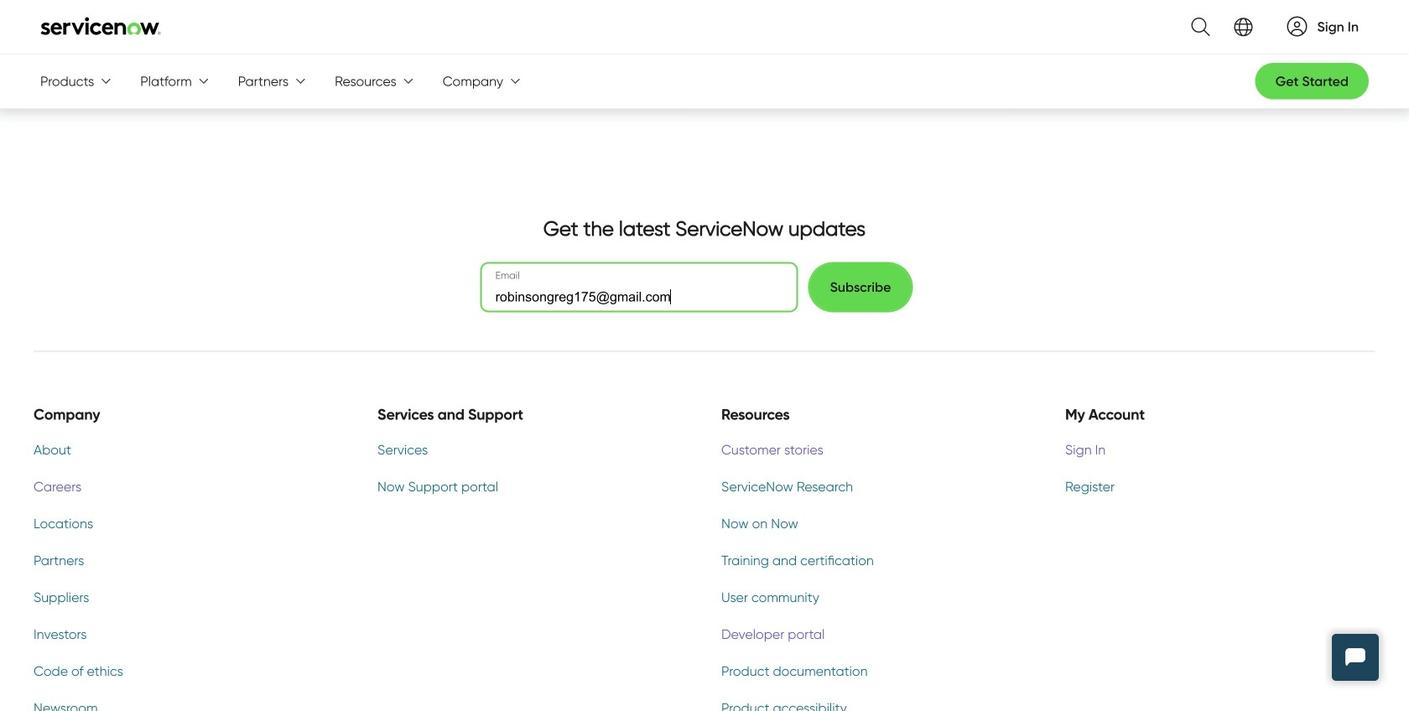 Task type: locate. For each thing, give the bounding box(es) containing it.
arc image
[[1287, 16, 1307, 36]]

search image
[[1182, 8, 1210, 46]]

Email text field
[[482, 264, 797, 311]]



Task type: describe. For each thing, give the bounding box(es) containing it.
servicenow image
[[40, 17, 161, 35]]



Task type: vqa. For each thing, say whether or not it's contained in the screenshot.
EMAIL text field
yes



